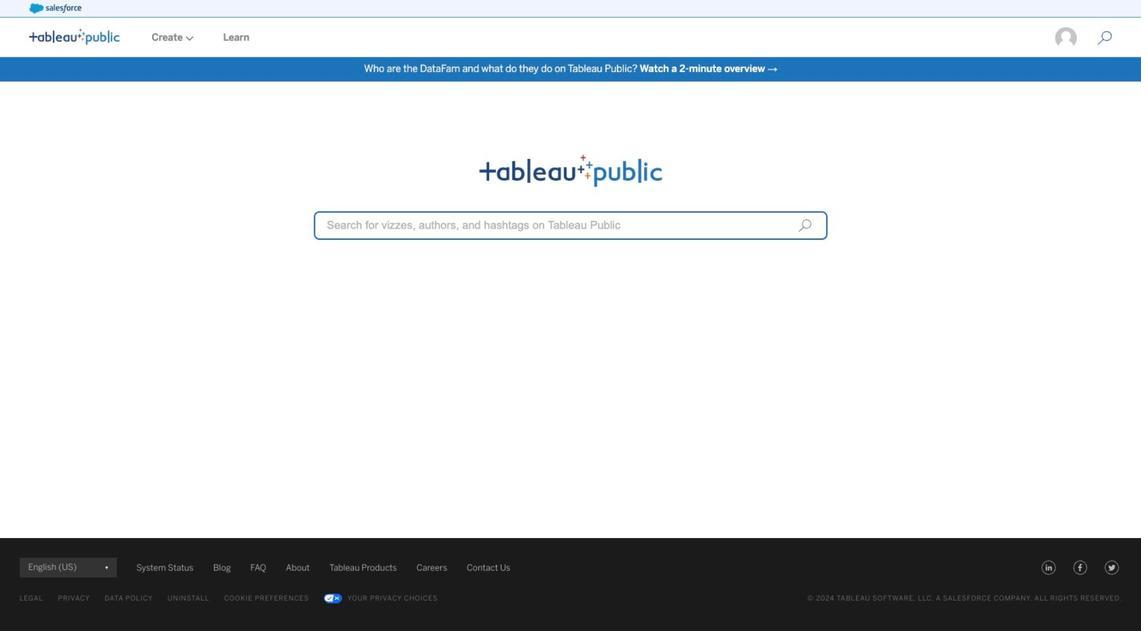 Task type: locate. For each thing, give the bounding box(es) containing it.
logo image
[[29, 29, 120, 45]]

search image
[[798, 219, 812, 232]]

gary.orlando image
[[1055, 26, 1078, 50]]



Task type: describe. For each thing, give the bounding box(es) containing it.
salesforce logo image
[[29, 4, 82, 13]]

Search input field
[[314, 211, 828, 240]]

go to search image
[[1083, 31, 1127, 45]]

selected language element
[[28, 558, 108, 577]]

create image
[[183, 36, 194, 41]]



Task type: vqa. For each thing, say whether or not it's contained in the screenshot.
gary.orlando image
yes



